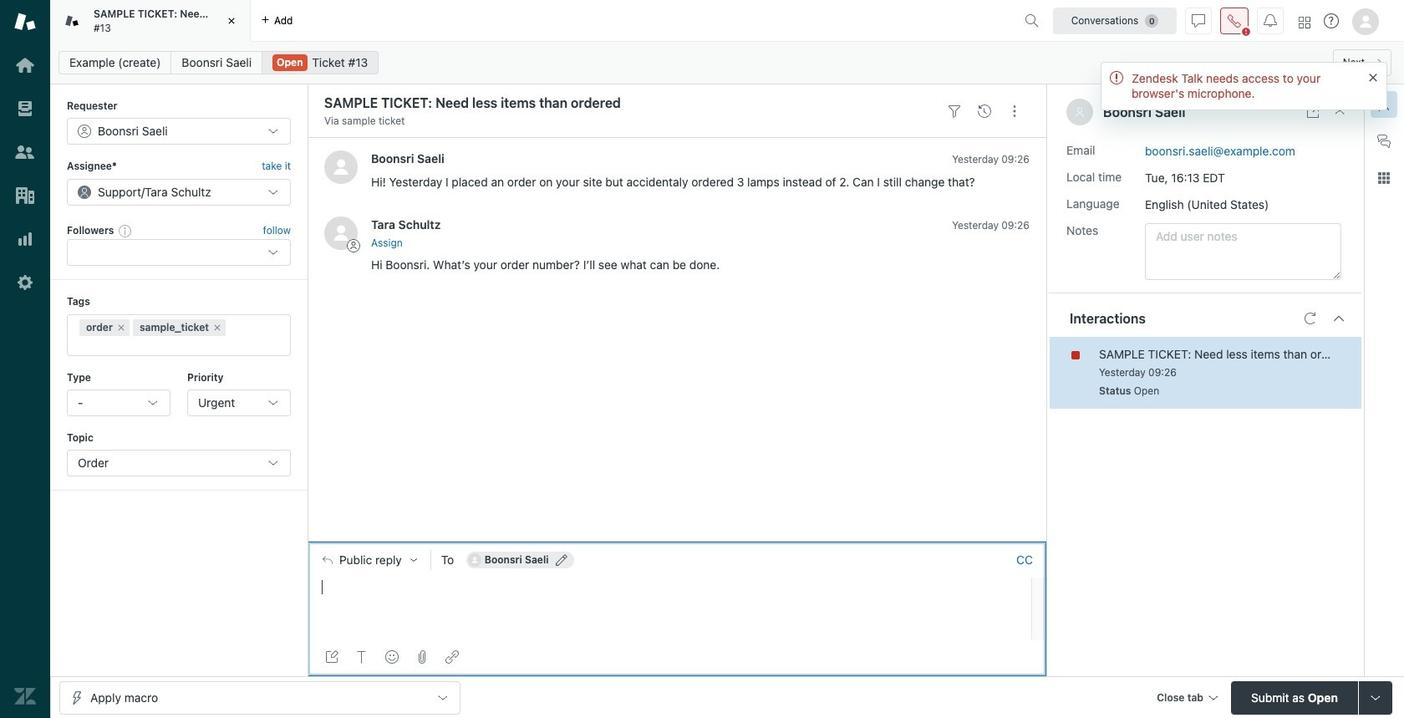Task type: describe. For each thing, give the bounding box(es) containing it.
view more details image
[[1307, 105, 1320, 119]]

notifications image
[[1264, 14, 1278, 27]]

get help image
[[1324, 13, 1339, 28]]

get started image
[[14, 54, 36, 76]]

conversationlabel log
[[308, 137, 1047, 542]]

secondary element
[[50, 46, 1405, 79]]

close image
[[1334, 105, 1347, 119]]

info on adding followers image
[[119, 224, 132, 237]]

edit user image
[[556, 554, 567, 566]]

Public reply composer text field
[[315, 578, 1027, 613]]

main element
[[0, 0, 50, 718]]

format text image
[[355, 650, 369, 664]]

admin image
[[14, 272, 36, 293]]

zendesk image
[[14, 686, 36, 707]]

events image
[[978, 104, 992, 118]]

1 yesterday 09:26 text field from the top
[[952, 153, 1030, 166]]

draft mode image
[[325, 650, 339, 664]]

views image
[[14, 98, 36, 120]]



Task type: locate. For each thing, give the bounding box(es) containing it.
close image
[[223, 13, 240, 29]]

0 vertical spatial avatar image
[[324, 151, 358, 184]]

remove image
[[116, 322, 126, 332]]

Subject field
[[321, 93, 936, 113]]

zendesk support image
[[14, 11, 36, 33]]

insert emojis image
[[385, 650, 399, 664]]

ticket actions image
[[1008, 104, 1022, 118]]

1 avatar image from the top
[[324, 151, 358, 184]]

1 vertical spatial avatar image
[[324, 217, 358, 250]]

user image
[[1075, 107, 1085, 117], [1077, 108, 1084, 117]]

boonsri.saeli@example.com image
[[468, 553, 481, 567]]

Yesterday 09:26 text field
[[952, 153, 1030, 166], [952, 219, 1030, 232]]

reporting image
[[14, 228, 36, 250]]

button displays agent's chat status as invisible. image
[[1192, 14, 1206, 27]]

Yesterday 09:26 text field
[[1099, 366, 1177, 378]]

2 avatar image from the top
[[324, 217, 358, 250]]

remove image
[[212, 322, 222, 332]]

apps image
[[1378, 171, 1391, 185]]

2 yesterday 09:26 text field from the top
[[952, 219, 1030, 232]]

zendesk products image
[[1299, 16, 1311, 28]]

filter image
[[948, 104, 962, 118]]

add attachment image
[[416, 650, 429, 664]]

tab
[[50, 0, 251, 42]]

customer context image
[[1378, 98, 1391, 111]]

displays possible ticket submission types image
[[1370, 691, 1383, 704]]

1 vertical spatial yesterday 09:26 text field
[[952, 219, 1030, 232]]

0 vertical spatial yesterday 09:26 text field
[[952, 153, 1030, 166]]

tabs tab list
[[50, 0, 1018, 42]]

organizations image
[[14, 185, 36, 207]]

avatar image
[[324, 151, 358, 184], [324, 217, 358, 250]]

Add user notes text field
[[1145, 223, 1342, 280]]

customers image
[[14, 141, 36, 163]]

add link (cmd k) image
[[446, 650, 459, 664]]



Task type: vqa. For each thing, say whether or not it's contained in the screenshot.
Yesterday 09:26 text field to the top
yes



